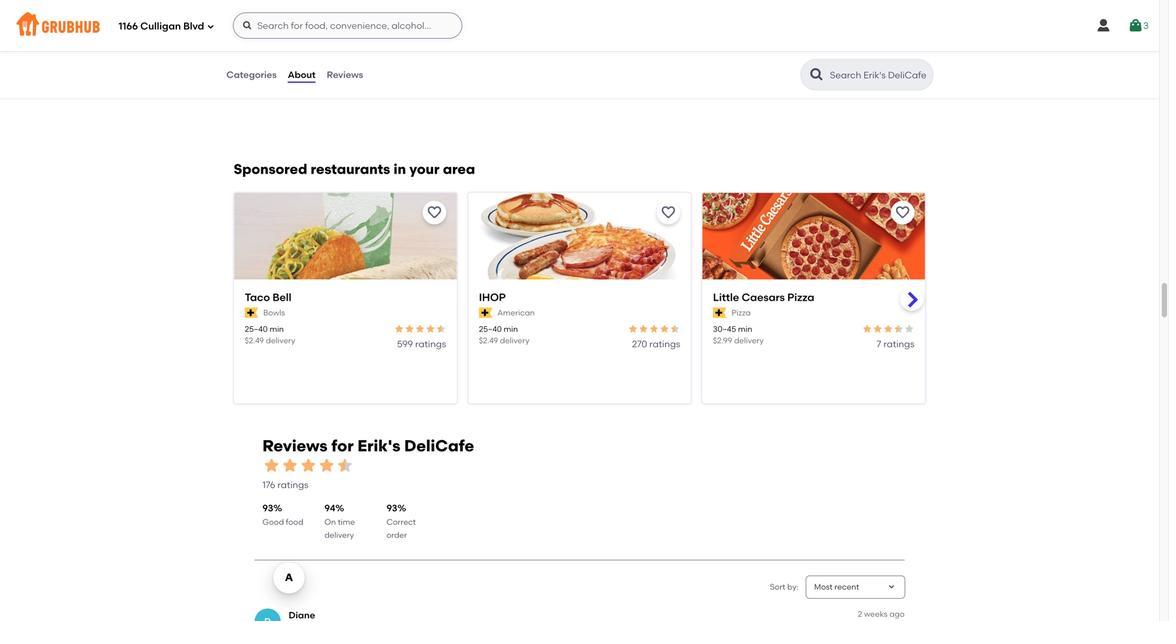 Task type: vqa. For each thing, say whether or not it's contained in the screenshot.
Pickup within button
no



Task type: locate. For each thing, give the bounding box(es) containing it.
sponsored
[[234, 161, 308, 178]]

2 subscription pass image from the left
[[714, 308, 727, 318]]

3
[[1144, 20, 1150, 31]]

1 horizontal spatial save this restaurant button
[[657, 201, 681, 224]]

delivery down american
[[500, 336, 530, 346]]

2 horizontal spatial save this restaurant button
[[892, 201, 915, 224]]

1 horizontal spatial pizza
[[788, 291, 815, 304]]

ratings right 270
[[650, 339, 681, 350]]

delivery for taco bell
[[266, 336, 296, 346]]

save this restaurant button for bell
[[423, 201, 446, 224]]

25–40 min $2.49 delivery for ihop
[[479, 325, 530, 346]]

93 good food
[[263, 503, 304, 527]]

ratings right 7 on the bottom of page
[[884, 339, 915, 350]]

25–40 down bowls on the left of the page
[[245, 325, 268, 334]]

93 for 93 good food
[[263, 503, 273, 514]]

min inside 30–45 min $2.99 delivery
[[739, 325, 753, 334]]

little
[[714, 291, 740, 304]]

delicafe
[[337, 36, 375, 48], [405, 437, 475, 456]]

30–45
[[714, 325, 737, 334]]

reviews for reviews
[[327, 69, 363, 80]]

on
[[325, 518, 336, 527]]

1 vertical spatial pizza
[[732, 308, 751, 318]]

1 horizontal spatial $2.49
[[479, 336, 498, 346]]

1 horizontal spatial save this restaurant image
[[661, 205, 677, 221]]

reviews button
[[326, 51, 364, 98]]

reviews up 176 ratings
[[263, 437, 328, 456]]

for
[[332, 437, 354, 456]]

25–40 min $2.49 delivery down bowls on the left of the page
[[245, 325, 296, 346]]

93 inside 93 correct order
[[387, 503, 398, 514]]

american
[[498, 308, 535, 318]]

ratings right 176
[[278, 480, 309, 491]]

0 vertical spatial erik's
[[312, 36, 335, 48]]

erik's right about
[[312, 36, 335, 48]]

blvd
[[183, 20, 204, 32]]

$2.49 for ihop
[[479, 336, 498, 346]]

star icon image
[[394, 324, 405, 335], [405, 324, 415, 335], [415, 324, 425, 335], [425, 324, 436, 335], [436, 324, 446, 335], [436, 324, 446, 335], [628, 324, 639, 335], [639, 324, 649, 335], [649, 324, 660, 335], [660, 324, 670, 335], [670, 324, 681, 335], [670, 324, 681, 335], [863, 324, 873, 335], [873, 324, 884, 335], [884, 324, 894, 335], [894, 324, 905, 335], [894, 324, 905, 335], [905, 324, 915, 335], [263, 457, 281, 475], [281, 457, 299, 475], [299, 457, 318, 475], [318, 457, 336, 475], [336, 457, 354, 475], [336, 457, 354, 475]]

0 horizontal spatial 25–40
[[245, 325, 268, 334]]

0 horizontal spatial 25–40 min $2.49 delivery
[[245, 325, 296, 346]]

2 25–40 from the left
[[479, 325, 502, 334]]

ratings for little caesars pizza
[[884, 339, 915, 350]]

1 horizontal spatial 93
[[387, 503, 398, 514]]

Sort by: field
[[815, 582, 860, 593]]

reviews for erik's delicafe
[[263, 437, 475, 456]]

sponsored restaurants in your area
[[234, 161, 476, 178]]

2 93 from the left
[[387, 503, 398, 514]]

more
[[258, 36, 281, 48]]

0 horizontal spatial pizza
[[732, 308, 751, 318]]

svg image
[[1096, 18, 1112, 33], [242, 20, 253, 31]]

taco bell logo image
[[234, 193, 457, 303]]

0 horizontal spatial $2.49
[[245, 336, 264, 346]]

erik's right for at the bottom left of the page
[[358, 437, 401, 456]]

reviews
[[327, 69, 363, 80], [263, 437, 328, 456]]

25–40 down subscription pass icon
[[479, 325, 502, 334]]

view more about erik's delicafe
[[234, 36, 375, 48]]

min for taco bell
[[270, 325, 284, 334]]

most
[[815, 583, 833, 592]]

0 horizontal spatial min
[[270, 325, 284, 334]]

subscription pass image down the taco
[[245, 308, 258, 318]]

270
[[632, 339, 648, 350]]

pizza
[[788, 291, 815, 304], [732, 308, 751, 318]]

recent
[[835, 583, 860, 592]]

25–40 min $2.49 delivery
[[245, 325, 296, 346], [479, 325, 530, 346]]

delivery for little caesars pizza
[[735, 336, 764, 346]]

little caesars pizza logo image
[[703, 193, 926, 303]]

delivery
[[266, 336, 296, 346], [500, 336, 530, 346], [735, 336, 764, 346], [325, 531, 354, 540]]

$2.49 down subscription pass icon
[[479, 336, 498, 346]]

2 save this restaurant button from the left
[[657, 201, 681, 224]]

taco bell
[[245, 291, 292, 304]]

1 vertical spatial reviews
[[263, 437, 328, 456]]

good
[[263, 518, 284, 527]]

little caesars pizza link
[[714, 290, 915, 305]]

taco
[[245, 291, 270, 304]]

1 save this restaurant image from the left
[[427, 205, 443, 221]]

1 horizontal spatial svg image
[[1129, 18, 1144, 33]]

1 horizontal spatial erik's
[[358, 437, 401, 456]]

0 horizontal spatial svg image
[[207, 23, 215, 30]]

subscription pass image
[[479, 308, 493, 318]]

0 vertical spatial pizza
[[788, 291, 815, 304]]

1 25–40 min $2.49 delivery from the left
[[245, 325, 296, 346]]

2 min from the left
[[504, 325, 518, 334]]

min down american
[[504, 325, 518, 334]]

176
[[263, 480, 275, 491]]

weeks
[[865, 610, 888, 619]]

25–40 min $2.49 delivery down american
[[479, 325, 530, 346]]

most recent
[[815, 583, 860, 592]]

delivery down 'time'
[[325, 531, 354, 540]]

0 horizontal spatial 93
[[263, 503, 273, 514]]

$2.49 down bowls on the left of the page
[[245, 336, 264, 346]]

0 horizontal spatial save this restaurant image
[[427, 205, 443, 221]]

min right 30–45
[[739, 325, 753, 334]]

caesars
[[742, 291, 785, 304]]

delivery right $2.99
[[735, 336, 764, 346]]

1 subscription pass image from the left
[[245, 308, 258, 318]]

1 horizontal spatial 25–40
[[479, 325, 502, 334]]

1 93 from the left
[[263, 503, 273, 514]]

save this restaurant image
[[427, 205, 443, 221], [661, 205, 677, 221], [895, 205, 911, 221]]

1 25–40 from the left
[[245, 325, 268, 334]]

1 $2.49 from the left
[[245, 336, 264, 346]]

94
[[325, 503, 336, 514]]

erik's
[[312, 36, 335, 48], [358, 437, 401, 456]]

93 inside 93 good food
[[263, 503, 273, 514]]

min down bowls on the left of the page
[[270, 325, 284, 334]]

pizza right caesars
[[788, 291, 815, 304]]

3 save this restaurant button from the left
[[892, 201, 915, 224]]

pizza down little
[[732, 308, 751, 318]]

ratings right the 599
[[415, 339, 446, 350]]

93
[[263, 503, 273, 514], [387, 503, 398, 514]]

0 horizontal spatial delicafe
[[337, 36, 375, 48]]

reviews right about
[[327, 69, 363, 80]]

2 25–40 min $2.49 delivery from the left
[[479, 325, 530, 346]]

25–40
[[245, 325, 268, 334], [479, 325, 502, 334]]

subscription pass image for taco
[[245, 308, 258, 318]]

time
[[338, 518, 355, 527]]

3 save this restaurant image from the left
[[895, 205, 911, 221]]

delivery for ihop
[[500, 336, 530, 346]]

svg image inside 3 button
[[1129, 18, 1144, 33]]

1 vertical spatial erik's
[[358, 437, 401, 456]]

svg image up view
[[242, 20, 253, 31]]

1 horizontal spatial 25–40 min $2.49 delivery
[[479, 325, 530, 346]]

delivery inside 30–45 min $2.99 delivery
[[735, 336, 764, 346]]

1 horizontal spatial subscription pass image
[[714, 308, 727, 318]]

2 horizontal spatial min
[[739, 325, 753, 334]]

subscription pass image
[[245, 308, 258, 318], [714, 308, 727, 318]]

save this restaurant image for caesars
[[895, 205, 911, 221]]

svg image left 3 button
[[1096, 18, 1112, 33]]

7
[[877, 339, 882, 350]]

93 up good
[[263, 503, 273, 514]]

$2.99
[[714, 336, 733, 346]]

2 horizontal spatial save this restaurant image
[[895, 205, 911, 221]]

0 vertical spatial reviews
[[327, 69, 363, 80]]

2 weeks ago
[[858, 610, 905, 619]]

min
[[270, 325, 284, 334], [504, 325, 518, 334], [739, 325, 753, 334]]

176 ratings
[[263, 480, 309, 491]]

1 horizontal spatial min
[[504, 325, 518, 334]]

delivery down bowls on the left of the page
[[266, 336, 296, 346]]

1 save this restaurant button from the left
[[423, 201, 446, 224]]

little caesars pizza
[[714, 291, 815, 304]]

93 up correct at the bottom
[[387, 503, 398, 514]]

your
[[410, 161, 440, 178]]

subscription pass image down little
[[714, 308, 727, 318]]

save this restaurant button
[[423, 201, 446, 224], [657, 201, 681, 224], [892, 201, 915, 224]]

$2.49
[[245, 336, 264, 346], [479, 336, 498, 346]]

1 horizontal spatial delicafe
[[405, 437, 475, 456]]

0 horizontal spatial save this restaurant button
[[423, 201, 446, 224]]

in
[[394, 161, 406, 178]]

svg image
[[1129, 18, 1144, 33], [207, 23, 215, 30]]

reviews inside button
[[327, 69, 363, 80]]

1 min from the left
[[270, 325, 284, 334]]

3 min from the left
[[739, 325, 753, 334]]

restaurants
[[311, 161, 390, 178]]

0 horizontal spatial subscription pass image
[[245, 308, 258, 318]]

reviews for reviews for erik's delicafe
[[263, 437, 328, 456]]

2 $2.49 from the left
[[479, 336, 498, 346]]

ratings
[[415, 339, 446, 350], [650, 339, 681, 350], [884, 339, 915, 350], [278, 480, 309, 491]]

0 horizontal spatial erik's
[[312, 36, 335, 48]]



Task type: describe. For each thing, give the bounding box(es) containing it.
min for little caesars pizza
[[739, 325, 753, 334]]

25–40 for taco bell
[[245, 325, 268, 334]]

categories
[[227, 69, 277, 80]]

$2.49 for taco bell
[[245, 336, 264, 346]]

599
[[397, 339, 413, 350]]

order
[[387, 531, 407, 540]]

search icon image
[[810, 67, 825, 83]]

bell
[[273, 291, 292, 304]]

Search for food, convenience, alcohol... search field
[[233, 12, 463, 39]]

93 correct order
[[387, 503, 416, 540]]

ago
[[890, 610, 905, 619]]

1166
[[119, 20, 138, 32]]

subscription pass image for little
[[714, 308, 727, 318]]

0 vertical spatial delicafe
[[337, 36, 375, 48]]

0 horizontal spatial svg image
[[242, 20, 253, 31]]

area
[[443, 161, 476, 178]]

sort by:
[[771, 583, 799, 592]]

2
[[858, 610, 863, 619]]

view
[[234, 36, 256, 48]]

2 save this restaurant image from the left
[[661, 205, 677, 221]]

ratings for taco bell
[[415, 339, 446, 350]]

taco bell link
[[245, 290, 446, 305]]

culligan
[[140, 20, 181, 32]]

30–45 min $2.99 delivery
[[714, 325, 764, 346]]

ihop
[[479, 291, 506, 304]]

min for ihop
[[504, 325, 518, 334]]

save this restaurant button for caesars
[[892, 201, 915, 224]]

caret down icon image
[[887, 582, 897, 593]]

94 on time delivery
[[325, 503, 355, 540]]

delivery inside "94 on time delivery"
[[325, 531, 354, 540]]

main navigation navigation
[[0, 0, 1160, 51]]

25–40 for ihop
[[479, 325, 502, 334]]

about
[[288, 69, 316, 80]]

diane
[[289, 610, 315, 621]]

3 button
[[1129, 14, 1150, 37]]

93 for 93 correct order
[[387, 503, 398, 514]]

about button
[[287, 51, 316, 98]]

food
[[286, 518, 304, 527]]

1 vertical spatial delicafe
[[405, 437, 475, 456]]

1 horizontal spatial svg image
[[1096, 18, 1112, 33]]

by:
[[788, 583, 799, 592]]

ratings for ihop
[[650, 339, 681, 350]]

Search Erik's DeliCafe search field
[[829, 69, 930, 81]]

270 ratings
[[632, 339, 681, 350]]

about
[[283, 36, 310, 48]]

ihop link
[[479, 290, 681, 305]]

1166 culligan blvd
[[119, 20, 204, 32]]

ihop logo image
[[469, 193, 691, 303]]

599 ratings
[[397, 339, 446, 350]]

25–40 min $2.49 delivery for taco bell
[[245, 325, 296, 346]]

categories button
[[226, 51, 278, 98]]

sort
[[771, 583, 786, 592]]

bowls
[[263, 308, 285, 318]]

correct
[[387, 518, 416, 527]]

7 ratings
[[877, 339, 915, 350]]

save this restaurant image for bell
[[427, 205, 443, 221]]



